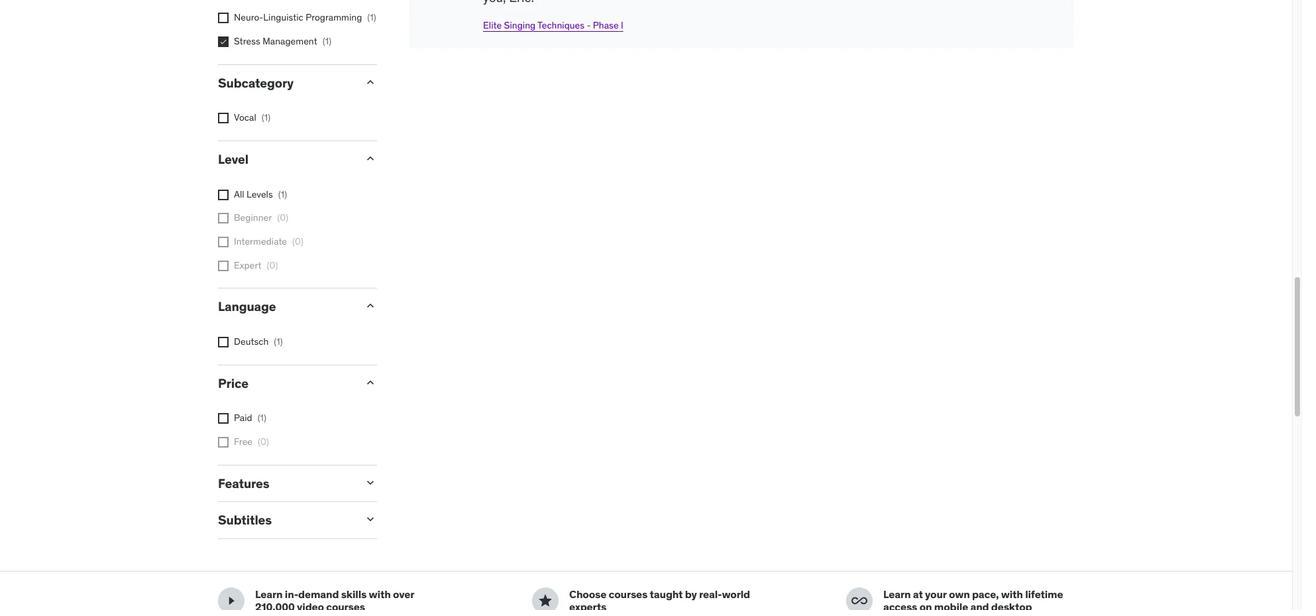 Task type: describe. For each thing, give the bounding box(es) containing it.
small image for subtitles
[[364, 513, 377, 526]]

world
[[722, 587, 751, 601]]

xsmall image for deutsch
[[218, 337, 229, 347]]

all levels (1)
[[234, 188, 287, 200]]

all
[[234, 188, 244, 200]]

price button
[[218, 375, 353, 391]]

deutsch (1)
[[234, 335, 283, 347]]

(1) right paid on the bottom left of the page
[[258, 412, 267, 424]]

i
[[621, 19, 624, 31]]

level
[[218, 151, 249, 167]]

(0) for intermediate (0)
[[292, 235, 304, 247]]

price
[[218, 375, 249, 391]]

real-
[[700, 587, 722, 601]]

paid (1)
[[234, 412, 267, 424]]

pace,
[[973, 587, 1000, 601]]

over
[[393, 587, 414, 601]]

taught
[[650, 587, 683, 601]]

skills
[[341, 587, 367, 601]]

at
[[914, 587, 923, 601]]

(0) for expert (0)
[[267, 259, 278, 271]]

medium image for learn in-demand skills with over 210,000 video courses
[[223, 593, 239, 609]]

-
[[587, 19, 591, 31]]

xsmall image for stress
[[218, 36, 229, 47]]

in-
[[285, 587, 298, 601]]

(1) down programming
[[323, 35, 332, 47]]

vocal (1)
[[234, 112, 271, 124]]

stress
[[234, 35, 260, 47]]

small image for features
[[364, 476, 377, 489]]

by
[[685, 587, 697, 601]]

(1) right the vocal
[[262, 112, 271, 124]]

and
[[971, 600, 990, 610]]

medium image for choose courses taught by real-world experts
[[538, 593, 554, 609]]

xsmall image for free
[[218, 437, 229, 448]]

intermediate (0)
[[234, 235, 304, 247]]

deutsch
[[234, 335, 269, 347]]

(1) right levels
[[278, 188, 287, 200]]

your
[[926, 587, 947, 601]]

on
[[920, 600, 933, 610]]

features
[[218, 475, 270, 491]]

210,000
[[255, 600, 295, 610]]

subcategory button
[[218, 75, 353, 91]]

neuro-linguistic programming (1)
[[234, 12, 376, 23]]

free (0)
[[234, 436, 269, 448]]

own
[[949, 587, 970, 601]]

small image for price
[[364, 376, 377, 389]]

lifetime
[[1026, 587, 1064, 601]]



Task type: locate. For each thing, give the bounding box(es) containing it.
3 xsmall image from the top
[[218, 260, 229, 271]]

demand
[[298, 587, 339, 601]]

beginner (0)
[[234, 212, 289, 224]]

with right pace,
[[1002, 587, 1024, 601]]

medium image left experts
[[538, 593, 554, 609]]

courses left taught
[[609, 587, 648, 601]]

medium image for learn at your own pace, with lifetime access on mobile and desktop
[[852, 593, 868, 609]]

language
[[218, 298, 276, 314]]

choose courses taught by real-world experts
[[570, 587, 751, 610]]

4 small image from the top
[[364, 513, 377, 526]]

expert
[[234, 259, 262, 271]]

learn inside learn at your own pace, with lifetime access on mobile and desktop
[[884, 587, 911, 601]]

management
[[263, 35, 317, 47]]

xsmall image left neuro-
[[218, 13, 229, 23]]

1 horizontal spatial medium image
[[538, 593, 554, 609]]

courses
[[609, 587, 648, 601], [326, 600, 365, 610]]

techniques
[[538, 19, 585, 31]]

elite
[[483, 19, 502, 31]]

learn for learn in-demand skills with over 210,000 video courses
[[255, 587, 283, 601]]

3 small image from the top
[[364, 476, 377, 489]]

elite singing techniques - phase i
[[483, 19, 624, 31]]

expert (0)
[[234, 259, 278, 271]]

1 xsmall image from the top
[[218, 36, 229, 47]]

2 small image from the top
[[364, 152, 377, 165]]

with left over
[[369, 587, 391, 601]]

1 horizontal spatial courses
[[609, 587, 648, 601]]

(1) right programming
[[368, 12, 376, 23]]

subtitles button
[[218, 512, 353, 528]]

xsmall image left the vocal
[[218, 113, 229, 124]]

1 learn from the left
[[255, 587, 283, 601]]

xsmall image left deutsch
[[218, 337, 229, 347]]

experts
[[570, 600, 607, 610]]

xsmall image for beginner
[[218, 213, 229, 224]]

xsmall image
[[218, 13, 229, 23], [218, 113, 229, 124], [218, 260, 229, 271], [218, 413, 229, 424]]

small image
[[364, 299, 377, 312], [364, 376, 377, 389], [364, 476, 377, 489], [364, 513, 377, 526]]

levels
[[247, 188, 273, 200]]

4 xsmall image from the top
[[218, 413, 229, 424]]

small image for level
[[364, 152, 377, 165]]

courses inside choose courses taught by real-world experts
[[609, 587, 648, 601]]

xsmall image
[[218, 36, 229, 47], [218, 189, 229, 200], [218, 213, 229, 224], [218, 237, 229, 247], [218, 337, 229, 347], [218, 437, 229, 448]]

xsmall image for all
[[218, 189, 229, 200]]

linguistic
[[263, 12, 304, 23]]

(0) right "intermediate"
[[292, 235, 304, 247]]

medium image
[[223, 593, 239, 609], [538, 593, 554, 609], [852, 593, 868, 609]]

xsmall image left stress
[[218, 36, 229, 47]]

1 medium image from the left
[[223, 593, 239, 609]]

subcategory
[[218, 75, 294, 91]]

choose
[[570, 587, 607, 601]]

1 small image from the top
[[364, 75, 377, 89]]

language button
[[218, 298, 353, 314]]

small image for language
[[364, 299, 377, 312]]

medium image left 210,000
[[223, 593, 239, 609]]

neuro-
[[234, 12, 263, 23]]

learn
[[255, 587, 283, 601], [884, 587, 911, 601]]

1 horizontal spatial learn
[[884, 587, 911, 601]]

learn left in-
[[255, 587, 283, 601]]

learn at your own pace, with lifetime access on mobile and desktop
[[884, 587, 1064, 610]]

level button
[[218, 151, 353, 167]]

access
[[884, 600, 918, 610]]

2 learn from the left
[[884, 587, 911, 601]]

beginner
[[234, 212, 272, 224]]

1 vertical spatial small image
[[364, 152, 377, 165]]

courses right video
[[326, 600, 365, 610]]

xsmall image left "intermediate"
[[218, 237, 229, 247]]

learn for learn at your own pace, with lifetime access on mobile and desktop
[[884, 587, 911, 601]]

vocal
[[234, 112, 256, 124]]

xsmall image left the expert
[[218, 260, 229, 271]]

video
[[297, 600, 324, 610]]

elite singing techniques - phase i link
[[483, 19, 624, 31]]

2 with from the left
[[1002, 587, 1024, 601]]

xsmall image for paid
[[218, 413, 229, 424]]

subtitles
[[218, 512, 272, 528]]

(1)
[[368, 12, 376, 23], [323, 35, 332, 47], [262, 112, 271, 124], [278, 188, 287, 200], [274, 335, 283, 347], [258, 412, 267, 424]]

xsmall image for vocal
[[218, 113, 229, 124]]

medium image left access
[[852, 593, 868, 609]]

2 horizontal spatial medium image
[[852, 593, 868, 609]]

with inside learn at your own pace, with lifetime access on mobile and desktop
[[1002, 587, 1024, 601]]

free
[[234, 436, 253, 448]]

xsmall image left free
[[218, 437, 229, 448]]

1 with from the left
[[369, 587, 391, 601]]

xsmall image for expert
[[218, 260, 229, 271]]

0 horizontal spatial courses
[[326, 600, 365, 610]]

learn inside learn in-demand skills with over 210,000 video courses
[[255, 587, 283, 601]]

0 horizontal spatial learn
[[255, 587, 283, 601]]

(0) for beginner (0)
[[277, 212, 289, 224]]

phase
[[593, 19, 619, 31]]

(0) for free (0)
[[258, 436, 269, 448]]

desktop
[[992, 600, 1033, 610]]

0 horizontal spatial medium image
[[223, 593, 239, 609]]

2 xsmall image from the top
[[218, 113, 229, 124]]

6 xsmall image from the top
[[218, 437, 229, 448]]

learn in-demand skills with over 210,000 video courses
[[255, 587, 414, 610]]

xsmall image left paid on the bottom left of the page
[[218, 413, 229, 424]]

courses inside learn in-demand skills with over 210,000 video courses
[[326, 600, 365, 610]]

3 medium image from the left
[[852, 593, 868, 609]]

stress management (1)
[[234, 35, 332, 47]]

4 xsmall image from the top
[[218, 237, 229, 247]]

paid
[[234, 412, 252, 424]]

with
[[369, 587, 391, 601], [1002, 587, 1024, 601]]

(0) up the intermediate (0)
[[277, 212, 289, 224]]

1 horizontal spatial with
[[1002, 587, 1024, 601]]

with inside learn in-demand skills with over 210,000 video courses
[[369, 587, 391, 601]]

xsmall image for neuro-
[[218, 13, 229, 23]]

3 xsmall image from the top
[[218, 213, 229, 224]]

0 horizontal spatial with
[[369, 587, 391, 601]]

programming
[[306, 12, 362, 23]]

singing
[[504, 19, 536, 31]]

small image for subcategory
[[364, 75, 377, 89]]

mobile
[[935, 600, 969, 610]]

small image
[[364, 75, 377, 89], [364, 152, 377, 165]]

learn left the at
[[884, 587, 911, 601]]

(0) right free
[[258, 436, 269, 448]]

(0)
[[277, 212, 289, 224], [292, 235, 304, 247], [267, 259, 278, 271], [258, 436, 269, 448]]

(1) right deutsch
[[274, 335, 283, 347]]

2 xsmall image from the top
[[218, 189, 229, 200]]

0 vertical spatial small image
[[364, 75, 377, 89]]

(0) down the intermediate (0)
[[267, 259, 278, 271]]

intermediate
[[234, 235, 287, 247]]

2 small image from the top
[[364, 376, 377, 389]]

xsmall image left beginner at the top left
[[218, 213, 229, 224]]

xsmall image for intermediate
[[218, 237, 229, 247]]

features button
[[218, 475, 353, 491]]

2 medium image from the left
[[538, 593, 554, 609]]

5 xsmall image from the top
[[218, 337, 229, 347]]

1 small image from the top
[[364, 299, 377, 312]]

1 xsmall image from the top
[[218, 13, 229, 23]]

xsmall image left all
[[218, 189, 229, 200]]



Task type: vqa. For each thing, say whether or not it's contained in the screenshot.
Expert (0) The (0)
yes



